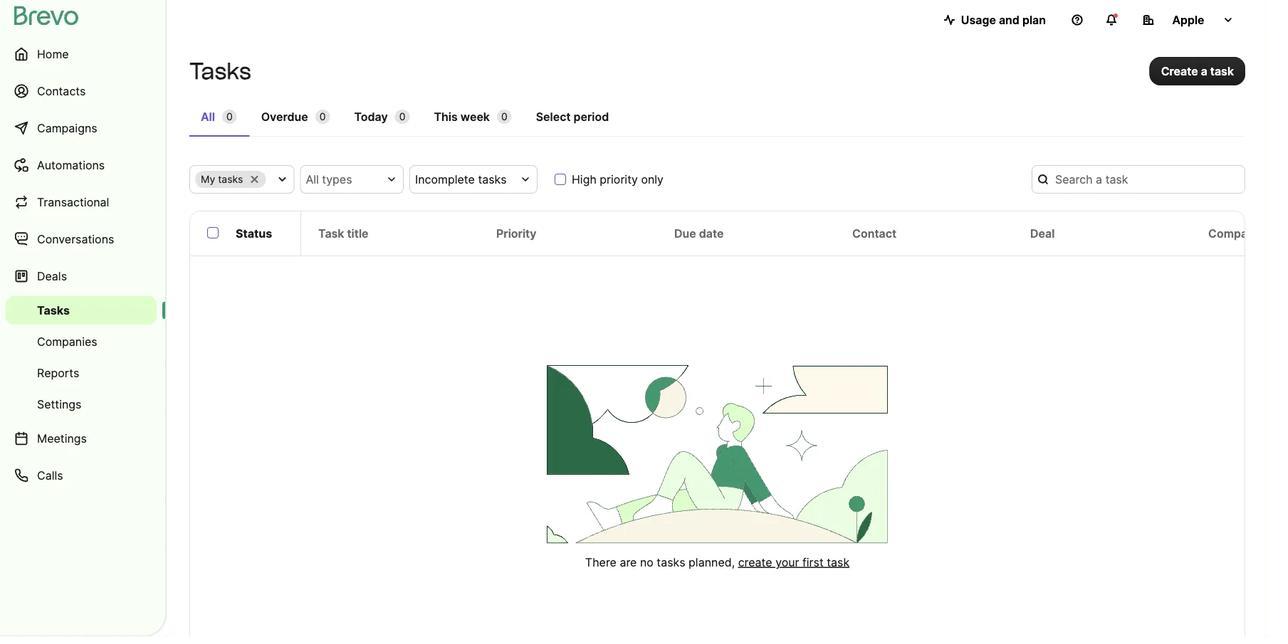 Task type: locate. For each thing, give the bounding box(es) containing it.
tasks right my
[[218, 173, 243, 185]]

contact
[[852, 226, 896, 240]]

0 for today
[[399, 111, 405, 123]]

2 horizontal spatial tasks
[[657, 555, 685, 569]]

0 right today
[[399, 111, 405, 123]]

0 right overdue
[[320, 111, 326, 123]]

priority
[[600, 172, 638, 186]]

are
[[620, 555, 637, 569]]

task
[[1210, 64, 1234, 78], [827, 555, 850, 569]]

contacts
[[37, 84, 86, 98]]

companies link
[[6, 328, 157, 356]]

1 vertical spatial task
[[827, 555, 850, 569]]

my tasks button
[[189, 165, 294, 194]]

there
[[585, 555, 617, 569]]

Search a task search field
[[1032, 165, 1245, 194]]

home link
[[6, 37, 157, 71]]

tasks for my tasks
[[218, 173, 243, 185]]

0 horizontal spatial tasks
[[37, 303, 70, 317]]

create a task
[[1161, 64, 1234, 78]]

title
[[347, 226, 369, 240]]

2 0 from the left
[[320, 111, 326, 123]]

and
[[999, 13, 1020, 27]]

task right a
[[1210, 64, 1234, 78]]

all
[[201, 110, 215, 124], [306, 172, 319, 186]]

this
[[434, 110, 458, 124]]

tasks
[[478, 172, 507, 186], [218, 173, 243, 185], [657, 555, 685, 569]]

4 0 from the left
[[501, 111, 507, 123]]

select period link
[[525, 103, 620, 135]]

reports link
[[6, 359, 157, 387]]

0
[[226, 111, 233, 123], [320, 111, 326, 123], [399, 111, 405, 123], [501, 111, 507, 123]]

campaigns link
[[6, 111, 157, 145]]

0 horizontal spatial all
[[201, 110, 215, 124]]

1 vertical spatial all
[[306, 172, 319, 186]]

my tasks
[[201, 173, 243, 185]]

1 horizontal spatial tasks
[[478, 172, 507, 186]]

all inside "tab list"
[[201, 110, 215, 124]]

conversations link
[[6, 222, 157, 256]]

0 vertical spatial task
[[1210, 64, 1234, 78]]

0 vertical spatial all
[[201, 110, 215, 124]]

settings link
[[6, 390, 157, 419]]

1 horizontal spatial tasks
[[189, 57, 251, 85]]

due date
[[674, 226, 724, 240]]

0 right week
[[501, 111, 507, 123]]

home
[[37, 47, 69, 61]]

all types
[[306, 172, 352, 186]]

campaigns
[[37, 121, 97, 135]]

tab list containing all
[[189, 103, 1245, 137]]

tab list
[[189, 103, 1245, 137]]

today
[[354, 110, 388, 124]]

this week
[[434, 110, 490, 124]]

tasks for incomplete tasks
[[478, 172, 507, 186]]

1 0 from the left
[[226, 111, 233, 123]]

0 horizontal spatial tasks
[[218, 173, 243, 185]]

deals link
[[6, 259, 157, 293]]

incomplete
[[415, 172, 475, 186]]

all up my
[[201, 110, 215, 124]]

deal
[[1030, 226, 1055, 240]]

tasks inside popup button
[[218, 173, 243, 185]]

tasks inside popup button
[[478, 172, 507, 186]]

1 horizontal spatial all
[[306, 172, 319, 186]]

task right 'first'
[[827, 555, 850, 569]]

create
[[738, 555, 772, 569]]

1 horizontal spatial task
[[1210, 64, 1234, 78]]

0 vertical spatial tasks
[[189, 57, 251, 85]]

tasks
[[189, 57, 251, 85], [37, 303, 70, 317]]

week
[[460, 110, 490, 124]]

select period
[[536, 110, 609, 124]]

all inside popup button
[[306, 172, 319, 186]]

usage and plan
[[961, 13, 1046, 27]]

all for all types
[[306, 172, 319, 186]]

tasks link
[[6, 296, 157, 325]]

all left 'types'
[[306, 172, 319, 186]]

0 left overdue
[[226, 111, 233, 123]]

0 horizontal spatial task
[[827, 555, 850, 569]]

period
[[574, 110, 609, 124]]

3 0 from the left
[[399, 111, 405, 123]]

conversations
[[37, 232, 114, 246]]

reports
[[37, 366, 79, 380]]

tasks right the 'incomplete'
[[478, 172, 507, 186]]

no
[[640, 555, 653, 569]]

deals
[[37, 269, 67, 283]]

0 for all
[[226, 111, 233, 123]]

task title
[[318, 226, 369, 240]]

overdue
[[261, 110, 308, 124]]

calls link
[[6, 459, 157, 493]]

tasks right no
[[657, 555, 685, 569]]



Task type: vqa. For each thing, say whether or not it's contained in the screenshot.
Home link
yes



Task type: describe. For each thing, give the bounding box(es) containing it.
meetings
[[37, 431, 87, 445]]

priority
[[496, 226, 536, 240]]

0 for this week
[[501, 111, 507, 123]]

company
[[1208, 226, 1261, 240]]

transactional link
[[6, 185, 157, 219]]

automations
[[37, 158, 105, 172]]

your
[[775, 555, 799, 569]]

high priority only
[[572, 172, 664, 186]]

calls
[[37, 468, 63, 482]]

usage and plan button
[[933, 6, 1057, 34]]

first
[[802, 555, 824, 569]]

automations link
[[6, 148, 157, 182]]

incomplete tasks button
[[409, 165, 538, 194]]

apple button
[[1131, 6, 1245, 34]]

my
[[201, 173, 215, 185]]

apple
[[1172, 13, 1204, 27]]

settings
[[37, 397, 81, 411]]

there are no tasks planned, create your first task
[[585, 555, 850, 569]]

types
[[322, 172, 352, 186]]

all for all
[[201, 110, 215, 124]]

meetings link
[[6, 422, 157, 456]]

all types button
[[300, 165, 404, 194]]

due
[[674, 226, 696, 240]]

select
[[536, 110, 571, 124]]

incomplete tasks
[[415, 172, 507, 186]]

0 for overdue
[[320, 111, 326, 123]]

create
[[1161, 64, 1198, 78]]

date
[[699, 226, 724, 240]]

contacts link
[[6, 74, 157, 108]]

1 vertical spatial tasks
[[37, 303, 70, 317]]

high
[[572, 172, 597, 186]]

transactional
[[37, 195, 109, 209]]

only
[[641, 172, 664, 186]]

status
[[236, 226, 272, 240]]

companies
[[37, 335, 97, 349]]

create a task button
[[1150, 57, 1245, 85]]

task
[[318, 226, 344, 240]]

create your first task link
[[738, 555, 850, 569]]

plan
[[1022, 13, 1046, 27]]

task inside button
[[1210, 64, 1234, 78]]

a
[[1201, 64, 1207, 78]]

usage
[[961, 13, 996, 27]]

planned,
[[689, 555, 735, 569]]



